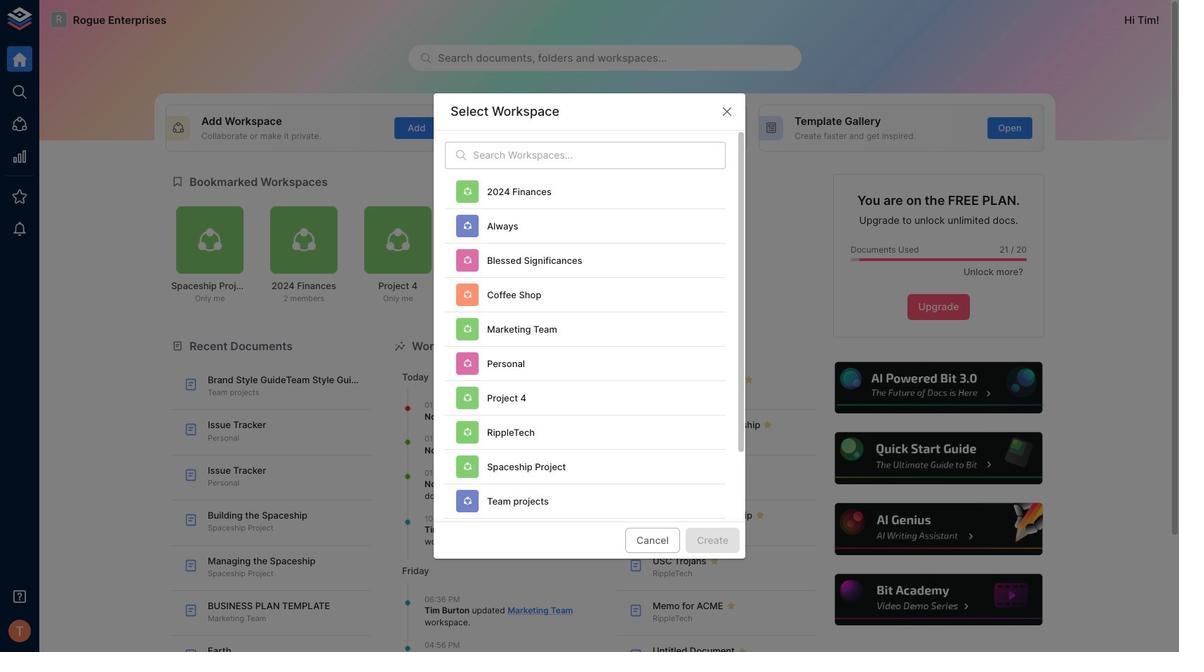 Task type: vqa. For each thing, say whether or not it's contained in the screenshot.
third the "help" image from the top
yes



Task type: locate. For each thing, give the bounding box(es) containing it.
3 help image from the top
[[833, 501, 1045, 557]]

help image
[[833, 360, 1045, 416], [833, 431, 1045, 486], [833, 501, 1045, 557], [833, 572, 1045, 628]]

2 help image from the top
[[833, 431, 1045, 486]]

dialog
[[434, 93, 746, 593]]



Task type: describe. For each thing, give the bounding box(es) containing it.
Search Workspaces... text field
[[473, 142, 726, 169]]

1 help image from the top
[[833, 360, 1045, 416]]

4 help image from the top
[[833, 572, 1045, 628]]



